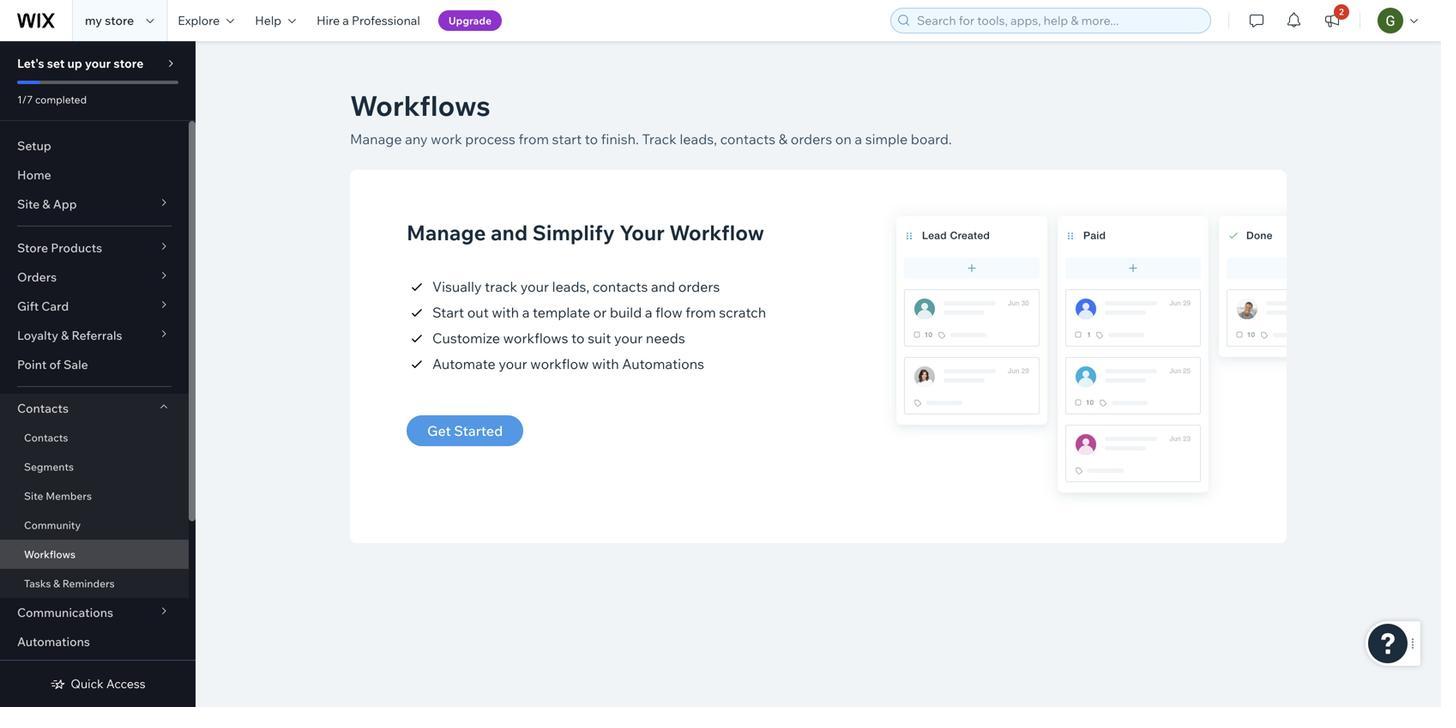 Task type: locate. For each thing, give the bounding box(es) containing it.
contacts
[[720, 130, 776, 148], [593, 278, 648, 295]]

automations
[[622, 355, 704, 372], [17, 634, 90, 649]]

1 horizontal spatial leads,
[[680, 130, 717, 148]]

from left start
[[519, 130, 549, 148]]

manage left any
[[350, 130, 402, 148]]

0 horizontal spatial manage
[[350, 130, 402, 148]]

workflows inside the workflows manage any work process from start to finish. track leads, contacts & orders on a simple board.
[[350, 88, 491, 123]]

app
[[53, 196, 77, 212]]

contacts inside contacts link
[[24, 431, 68, 444]]

professional
[[352, 13, 420, 28]]

orders up flow
[[679, 278, 720, 295]]

store products button
[[0, 233, 189, 263]]

1 horizontal spatial automations
[[622, 355, 704, 372]]

contacts
[[17, 401, 69, 416], [24, 431, 68, 444]]

quick access
[[71, 676, 146, 691]]

0 vertical spatial to
[[585, 130, 598, 148]]

& right loyalty
[[61, 328, 69, 343]]

0 vertical spatial leads,
[[680, 130, 717, 148]]

site down home
[[17, 196, 40, 212]]

0 horizontal spatial contacts
[[593, 278, 648, 295]]

started
[[454, 422, 503, 439]]

1 vertical spatial workflows
[[24, 548, 75, 561]]

0 vertical spatial workflows
[[350, 88, 491, 123]]

hire
[[317, 13, 340, 28]]

visually
[[432, 278, 482, 295]]

1 horizontal spatial orders
[[791, 130, 832, 148]]

leads, up template
[[552, 278, 590, 295]]

0 vertical spatial and
[[491, 220, 528, 245]]

& left the on at right top
[[779, 130, 788, 148]]

contacts down point of sale
[[17, 401, 69, 416]]

contacts up segments on the bottom of the page
[[24, 431, 68, 444]]

set
[[47, 56, 65, 71]]

& inside dropdown button
[[61, 328, 69, 343]]

card
[[41, 299, 69, 314]]

store right my
[[105, 13, 134, 28]]

home link
[[0, 160, 189, 190]]

& right tasks
[[53, 577, 60, 590]]

manage
[[350, 130, 402, 148], [407, 220, 486, 245]]

your
[[620, 220, 665, 245]]

site down segments on the bottom of the page
[[24, 489, 43, 502]]

1 horizontal spatial and
[[651, 278, 675, 295]]

contacts inside contacts dropdown button
[[17, 401, 69, 416]]

0 horizontal spatial automations
[[17, 634, 90, 649]]

gift card button
[[0, 292, 189, 321]]

1 horizontal spatial manage
[[407, 220, 486, 245]]

0 vertical spatial site
[[17, 196, 40, 212]]

store down my store
[[114, 56, 144, 71]]

0 vertical spatial orders
[[791, 130, 832, 148]]

your down the workflows
[[499, 355, 527, 372]]

site inside popup button
[[17, 196, 40, 212]]

workflows link
[[0, 540, 189, 569]]

and
[[491, 220, 528, 245], [651, 278, 675, 295]]

1 vertical spatial automations
[[17, 634, 90, 649]]

0 vertical spatial store
[[105, 13, 134, 28]]

loyalty & referrals
[[17, 328, 122, 343]]

& for referrals
[[61, 328, 69, 343]]

1/7 completed
[[17, 93, 87, 106]]

1 horizontal spatial from
[[686, 304, 716, 321]]

workflows for workflows manage any work process from start to finish. track leads, contacts & orders on a simple board.
[[350, 88, 491, 123]]

site
[[17, 196, 40, 212], [24, 489, 43, 502]]

referrals
[[72, 328, 122, 343]]

a right the on at right top
[[855, 130, 862, 148]]

a up the workflows
[[522, 304, 530, 321]]

&
[[779, 130, 788, 148], [42, 196, 50, 212], [61, 328, 69, 343], [53, 577, 60, 590]]

1 horizontal spatial with
[[592, 355, 619, 372]]

1 vertical spatial orders
[[679, 278, 720, 295]]

point of sale link
[[0, 350, 189, 379]]

1 vertical spatial to
[[572, 329, 585, 347]]

work
[[431, 130, 462, 148]]

automations down needs
[[622, 355, 704, 372]]

workflows manage any work process from start to finish. track leads, contacts & orders on a simple board.
[[350, 88, 952, 148]]

0 horizontal spatial from
[[519, 130, 549, 148]]

0 vertical spatial manage
[[350, 130, 402, 148]]

start
[[432, 304, 464, 321]]

& left the app
[[42, 196, 50, 212]]

0 horizontal spatial leads,
[[552, 278, 590, 295]]

1 vertical spatial and
[[651, 278, 675, 295]]

community link
[[0, 511, 189, 540]]

a
[[343, 13, 349, 28], [855, 130, 862, 148], [522, 304, 530, 321], [645, 304, 653, 321]]

your right up
[[85, 56, 111, 71]]

tasks & reminders link
[[0, 569, 189, 598]]

store
[[17, 240, 48, 255]]

get started button
[[407, 415, 524, 446]]

orders left the on at right top
[[791, 130, 832, 148]]

hire a professional link
[[306, 0, 431, 41]]

my store
[[85, 13, 134, 28]]

build
[[610, 304, 642, 321]]

manage up visually
[[407, 220, 486, 245]]

a right hire
[[343, 13, 349, 28]]

automations down 'communications'
[[17, 634, 90, 649]]

2 button
[[1314, 0, 1351, 41]]

workflows inside workflows link
[[24, 548, 75, 561]]

1 vertical spatial manage
[[407, 220, 486, 245]]

orders button
[[0, 263, 189, 292]]

contacts for contacts link
[[24, 431, 68, 444]]

scratch
[[719, 304, 766, 321]]

site & app button
[[0, 190, 189, 219]]

1 vertical spatial site
[[24, 489, 43, 502]]

from inside the workflows manage any work process from start to finish. track leads, contacts & orders on a simple board.
[[519, 130, 549, 148]]

leads, right track
[[680, 130, 717, 148]]

let's
[[17, 56, 44, 71]]

and up flow
[[651, 278, 675, 295]]

0 vertical spatial from
[[519, 130, 549, 148]]

your
[[85, 56, 111, 71], [521, 278, 549, 295], [614, 329, 643, 347], [499, 355, 527, 372]]

workflows up any
[[350, 88, 491, 123]]

board.
[[911, 130, 952, 148]]

to right start
[[585, 130, 598, 148]]

store inside sidebar element
[[114, 56, 144, 71]]

and up track
[[491, 220, 528, 245]]

gift card
[[17, 299, 69, 314]]

leads,
[[680, 130, 717, 148], [552, 278, 590, 295]]

visually track your leads, contacts and orders
[[432, 278, 720, 295]]

site for site & app
[[17, 196, 40, 212]]

0 vertical spatial with
[[492, 304, 519, 321]]

& inside popup button
[[42, 196, 50, 212]]

0 vertical spatial contacts
[[720, 130, 776, 148]]

0 horizontal spatial workflows
[[24, 548, 75, 561]]

1 vertical spatial store
[[114, 56, 144, 71]]

leads, inside the workflows manage any work process from start to finish. track leads, contacts & orders on a simple board.
[[680, 130, 717, 148]]

0 vertical spatial contacts
[[17, 401, 69, 416]]

store
[[105, 13, 134, 28], [114, 56, 144, 71]]

tasks
[[24, 577, 51, 590]]

0 horizontal spatial orders
[[679, 278, 720, 295]]

with
[[492, 304, 519, 321], [592, 355, 619, 372]]

a inside the workflows manage any work process from start to finish. track leads, contacts & orders on a simple board.
[[855, 130, 862, 148]]

1 vertical spatial contacts
[[593, 278, 648, 295]]

workflow
[[530, 355, 589, 372]]

to left suit
[[572, 329, 585, 347]]

setup
[[17, 138, 51, 153]]

out
[[467, 304, 489, 321]]

orders
[[791, 130, 832, 148], [679, 278, 720, 295]]

workflows down community
[[24, 548, 75, 561]]

to
[[585, 130, 598, 148], [572, 329, 585, 347]]

with down track
[[492, 304, 519, 321]]

upgrade
[[449, 14, 492, 27]]

1 horizontal spatial contacts
[[720, 130, 776, 148]]

with down suit
[[592, 355, 619, 372]]

any
[[405, 130, 428, 148]]

from right flow
[[686, 304, 716, 321]]

sale
[[64, 357, 88, 372]]

flow
[[656, 304, 683, 321]]

suit
[[588, 329, 611, 347]]

community
[[24, 519, 81, 532]]

1 horizontal spatial workflows
[[350, 88, 491, 123]]

1 vertical spatial contacts
[[24, 431, 68, 444]]

from
[[519, 130, 549, 148], [686, 304, 716, 321]]



Task type: describe. For each thing, give the bounding box(es) containing it.
finish.
[[601, 130, 639, 148]]

communications button
[[0, 598, 189, 627]]

a left flow
[[645, 304, 653, 321]]

template
[[533, 304, 590, 321]]

& inside the workflows manage any work process from start to finish. track leads, contacts & orders on a simple board.
[[779, 130, 788, 148]]

2
[[1340, 6, 1344, 17]]

point of sale
[[17, 357, 88, 372]]

members
[[46, 489, 92, 502]]

help button
[[245, 0, 306, 41]]

automations inside automations link
[[17, 634, 90, 649]]

track
[[485, 278, 517, 295]]

1 vertical spatial leads,
[[552, 278, 590, 295]]

my
[[85, 13, 102, 28]]

your down 'build'
[[614, 329, 643, 347]]

setup link
[[0, 131, 189, 160]]

site for site members
[[24, 489, 43, 502]]

contacts for contacts dropdown button
[[17, 401, 69, 416]]

tasks & reminders
[[24, 577, 115, 590]]

of
[[49, 357, 61, 372]]

access
[[106, 676, 146, 691]]

completed
[[35, 93, 87, 106]]

gift
[[17, 299, 39, 314]]

start
[[552, 130, 582, 148]]

manage inside the workflows manage any work process from start to finish. track leads, contacts & orders on a simple board.
[[350, 130, 402, 148]]

your right track
[[521, 278, 549, 295]]

orders
[[17, 269, 57, 284]]

products
[[51, 240, 102, 255]]

get started
[[427, 422, 503, 439]]

automate your workflow with automations
[[432, 355, 704, 372]]

1/7
[[17, 93, 33, 106]]

home
[[17, 167, 51, 182]]

orders inside the workflows manage any work process from start to finish. track leads, contacts & orders on a simple board.
[[791, 130, 832, 148]]

communications
[[17, 605, 113, 620]]

site members link
[[0, 481, 189, 511]]

start out with a template or build a flow from scratch
[[432, 304, 766, 321]]

quick access button
[[50, 676, 146, 692]]

loyalty & referrals button
[[0, 321, 189, 350]]

track
[[642, 130, 677, 148]]

to inside the workflows manage any work process from start to finish. track leads, contacts & orders on a simple board.
[[585, 130, 598, 148]]

workflow
[[669, 220, 764, 245]]

Search for tools, apps, help & more... field
[[912, 9, 1206, 33]]

& for reminders
[[53, 577, 60, 590]]

help
[[255, 13, 281, 28]]

process
[[465, 130, 516, 148]]

needs
[[646, 329, 685, 347]]

manage and simplify your workflow
[[407, 220, 764, 245]]

contacts button
[[0, 394, 189, 423]]

simple
[[865, 130, 908, 148]]

upgrade button
[[438, 10, 502, 31]]

& for app
[[42, 196, 50, 212]]

automate
[[432, 355, 496, 372]]

or
[[593, 304, 607, 321]]

on
[[836, 130, 852, 148]]

hire a professional
[[317, 13, 420, 28]]

0 vertical spatial automations
[[622, 355, 704, 372]]

1 vertical spatial with
[[592, 355, 619, 372]]

loyalty
[[17, 328, 58, 343]]

0 horizontal spatial with
[[492, 304, 519, 321]]

simplify
[[533, 220, 615, 245]]

store products
[[17, 240, 102, 255]]

your inside sidebar element
[[85, 56, 111, 71]]

0 horizontal spatial and
[[491, 220, 528, 245]]

contacts inside the workflows manage any work process from start to finish. track leads, contacts & orders on a simple board.
[[720, 130, 776, 148]]

up
[[67, 56, 82, 71]]

sidebar element
[[0, 41, 196, 707]]

workflows for workflows
[[24, 548, 75, 561]]

contacts link
[[0, 423, 189, 452]]

get
[[427, 422, 451, 439]]

customize
[[432, 329, 500, 347]]

explore
[[178, 13, 220, 28]]

customize workflows to suit your needs
[[432, 329, 685, 347]]

reminders
[[62, 577, 115, 590]]

1 vertical spatial from
[[686, 304, 716, 321]]

segments link
[[0, 452, 189, 481]]

workflows
[[503, 329, 568, 347]]

point
[[17, 357, 47, 372]]

site members
[[24, 489, 92, 502]]

automations link
[[0, 627, 189, 656]]

quick
[[71, 676, 104, 691]]

let's set up your store
[[17, 56, 144, 71]]

site & app
[[17, 196, 77, 212]]



Task type: vqa. For each thing, say whether or not it's contained in the screenshot.
Workflows Link
yes



